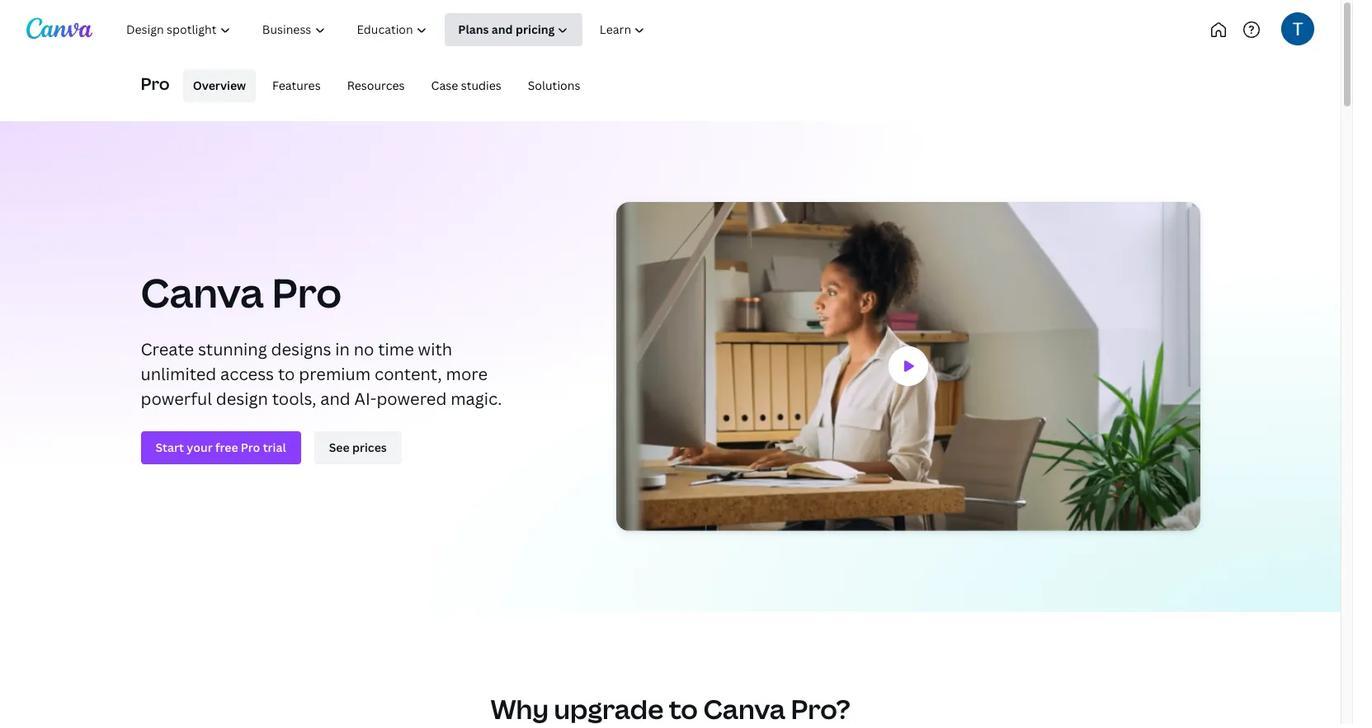 Task type: describe. For each thing, give the bounding box(es) containing it.
and
[[320, 388, 351, 411]]

to
[[278, 364, 295, 386]]

canva
[[141, 266, 264, 320]]

tools,
[[272, 388, 316, 411]]

create
[[141, 339, 194, 361]]

powerful
[[141, 388, 212, 411]]

canva pro
[[141, 266, 342, 320]]

overview link
[[183, 69, 256, 102]]

resources
[[347, 77, 405, 93]]

menu bar containing overview
[[176, 69, 591, 102]]

no
[[354, 339, 374, 361]]

case
[[431, 77, 458, 93]]

features
[[272, 77, 321, 93]]

resources link
[[337, 69, 415, 102]]

more
[[446, 364, 488, 386]]

ai-
[[355, 388, 377, 411]]

premium
[[299, 364, 371, 386]]

time
[[378, 339, 414, 361]]

create stunning designs in no time with unlimited access to premium content, more powerful design tools, and ai-powered magic.
[[141, 339, 502, 411]]



Task type: vqa. For each thing, say whether or not it's contained in the screenshot.
Overview link on the left top
yes



Task type: locate. For each thing, give the bounding box(es) containing it.
solutions
[[528, 77, 581, 93]]

video shows a woman typing at a computer, and text on screen: "hey they're multi-tasker. considering upgrading to canva pro?", followed by a series of motion graphics demonstrating canva features for making a video social post. features include video background remover, magic eraser, beatsync, magic write and magic resize. video ends with line of text: "inspired to create? try canva pro for free, today" image
[[616, 202, 1201, 532]]

design
[[216, 388, 268, 411]]

magic.
[[451, 388, 502, 411]]

0 horizontal spatial pro
[[141, 72, 170, 95]]

0 vertical spatial pro
[[141, 72, 170, 95]]

top level navigation element
[[112, 13, 716, 46]]

with
[[418, 339, 452, 361]]

powered
[[377, 388, 447, 411]]

menu bar
[[176, 69, 591, 102]]

pro up designs
[[272, 266, 342, 320]]

pro
[[141, 72, 170, 95], [272, 266, 342, 320]]

access
[[220, 364, 274, 386]]

in
[[335, 339, 350, 361]]

designs
[[271, 339, 331, 361]]

case studies link
[[421, 69, 512, 102]]

pro left overview
[[141, 72, 170, 95]]

features link
[[263, 69, 331, 102]]

1 vertical spatial pro
[[272, 266, 342, 320]]

content,
[[375, 364, 442, 386]]

overview
[[193, 77, 246, 93]]

studies
[[461, 77, 502, 93]]

1 horizontal spatial pro
[[272, 266, 342, 320]]

stunning
[[198, 339, 267, 361]]

solutions link
[[518, 69, 591, 102]]

case studies
[[431, 77, 502, 93]]

unlimited
[[141, 364, 216, 386]]



